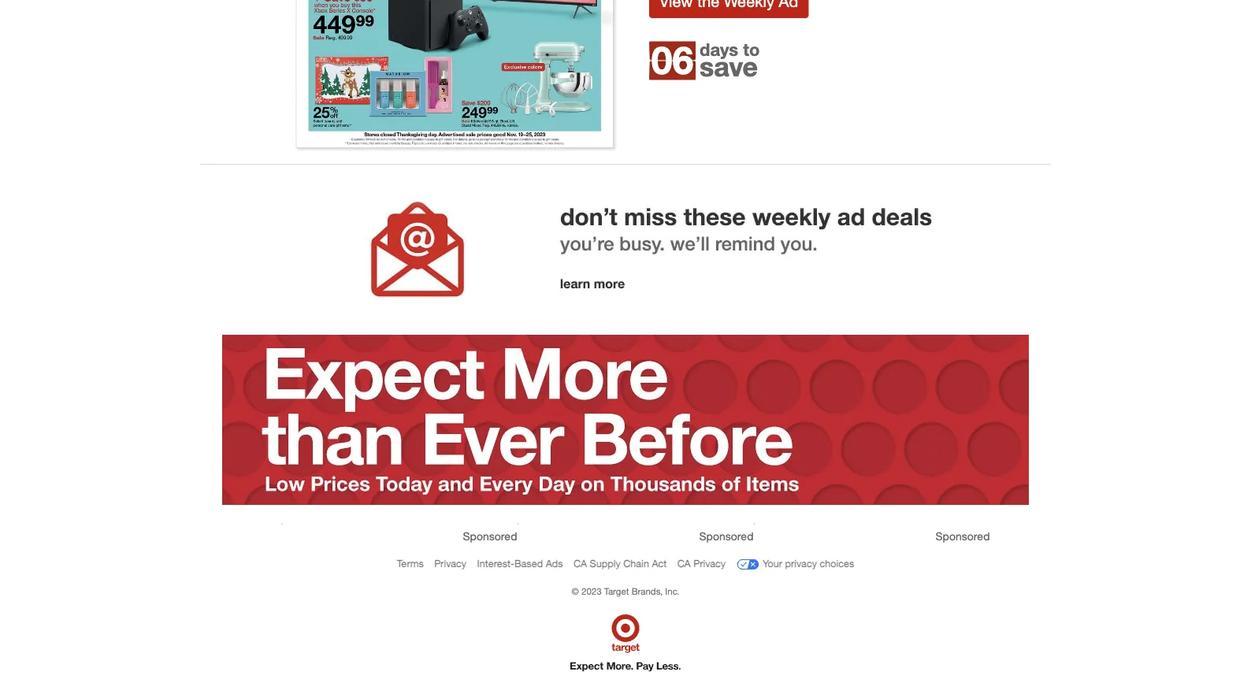 Task type: locate. For each thing, give the bounding box(es) containing it.
based
[[515, 558, 543, 570]]

ca for ca privacy
[[678, 558, 691, 570]]

2 ca from the left
[[678, 558, 691, 570]]

2 horizontal spatial sponsored
[[936, 530, 990, 543]]

privacy link
[[435, 558, 467, 570]]

interest-
[[477, 558, 515, 570]]

don't miss these weekly ad deals. you're busy. we'll remind you. sign up now. image
[[215, 165, 1037, 335]]

your privacy choices
[[763, 558, 855, 570]]

ca privacy link
[[678, 558, 726, 570]]

ca supply chain act
[[574, 558, 667, 570]]

brands,
[[632, 586, 663, 597]]

1 horizontal spatial privacy
[[694, 558, 726, 570]]

expect more than ever before. low prices today and every day on thousands of items. image
[[222, 335, 1030, 505]]

1 ca from the left
[[574, 558, 587, 570]]

your privacy choices link
[[737, 553, 855, 577]]

© 2023 target brands, inc.
[[572, 586, 680, 597]]

1 horizontal spatial sponsored
[[700, 530, 754, 543]]

target
[[605, 586, 629, 597]]

0 horizontal spatial ca
[[574, 558, 587, 570]]

choices
[[820, 558, 855, 570]]

supply
[[590, 558, 621, 570]]

ca supply chain act link
[[574, 558, 667, 570]]

ca
[[574, 558, 587, 570], [678, 558, 691, 570]]

1 privacy from the left
[[435, 558, 467, 570]]

terms link
[[397, 558, 424, 570]]

your
[[763, 558, 783, 570]]

0 horizontal spatial sponsored
[[463, 530, 518, 543]]

ads
[[546, 558, 563, 570]]

privacy right terms at the bottom of page
[[435, 558, 467, 570]]

chain
[[624, 558, 649, 570]]

sponsored
[[463, 530, 518, 543], [700, 530, 754, 543], [936, 530, 990, 543]]

privacy left "ccpa" image
[[694, 558, 726, 570]]

ca right act
[[678, 558, 691, 570]]

save
[[700, 50, 758, 83]]

ccpa image
[[737, 553, 760, 577]]

ca left supply at the bottom left
[[574, 558, 587, 570]]

privacy
[[435, 558, 467, 570], [694, 558, 726, 570]]

1 horizontal spatial ca
[[678, 558, 691, 570]]

interest-based ads link
[[477, 558, 563, 570]]

2 privacy from the left
[[694, 558, 726, 570]]

0 horizontal spatial privacy
[[435, 558, 467, 570]]



Task type: vqa. For each thing, say whether or not it's contained in the screenshot.
Interest-Based Ads "link"
yes



Task type: describe. For each thing, give the bounding box(es) containing it.
3 sponsored from the left
[[936, 530, 990, 543]]

interest-based ads
[[477, 558, 563, 570]]

view the weekly ad image
[[296, 0, 614, 148]]

06
[[652, 37, 694, 83]]

ca privacy
[[678, 558, 726, 570]]

days
[[700, 38, 739, 59]]

terms
[[397, 558, 424, 570]]

inc.
[[666, 586, 680, 597]]

ca for ca supply chain act
[[574, 558, 587, 570]]

©
[[572, 586, 579, 597]]

act
[[652, 558, 667, 570]]

1 sponsored from the left
[[463, 530, 518, 543]]

privacy
[[786, 558, 817, 570]]

06 days to
[[652, 37, 760, 83]]

2 sponsored from the left
[[700, 530, 754, 543]]

to
[[744, 38, 760, 59]]

2023
[[582, 586, 602, 597]]



